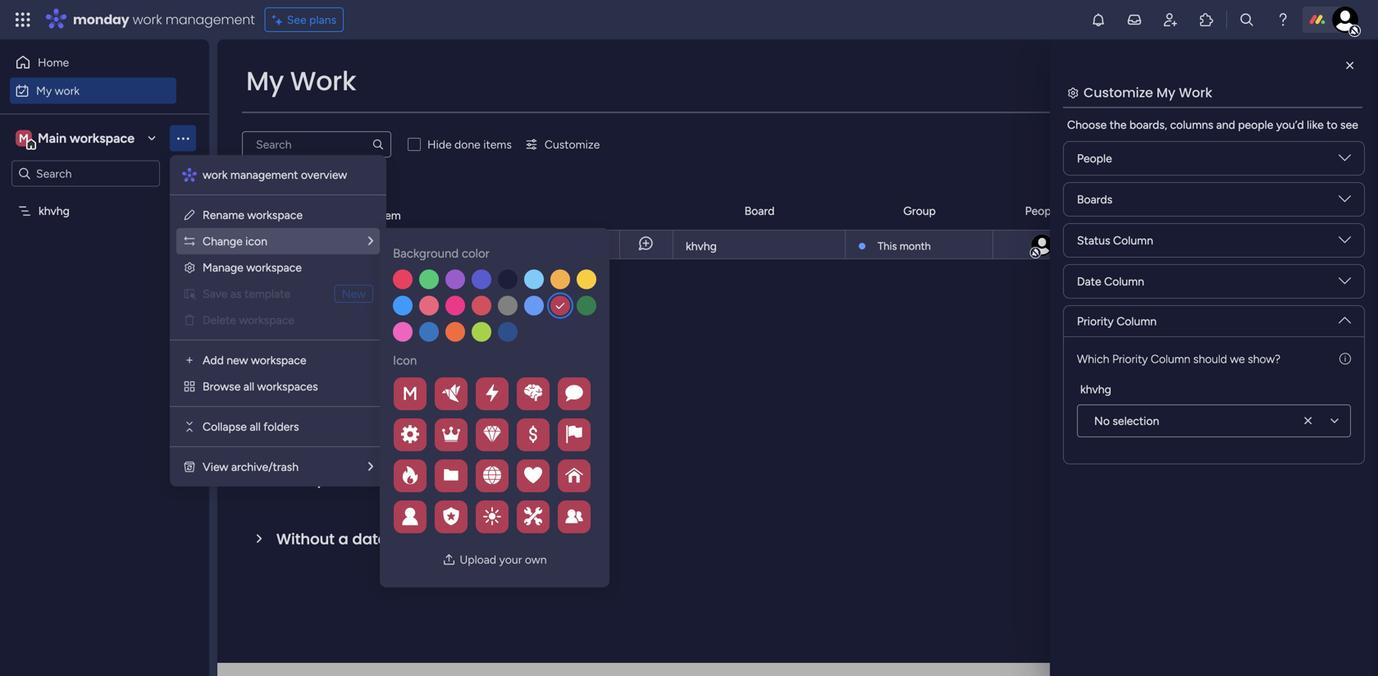 Task type: vqa. For each thing, say whether or not it's contained in the screenshot.
show?
yes



Task type: locate. For each thing, give the bounding box(es) containing it.
see plans
[[287, 13, 337, 27]]

own
[[525, 553, 547, 567]]

add new workspace
[[203, 353, 306, 367]]

khvhg list box
[[0, 194, 209, 446]]

1 horizontal spatial my
[[246, 63, 284, 99]]

customize button
[[518, 131, 607, 158]]

priority right which
[[1113, 352, 1148, 366]]

0 horizontal spatial customize
[[545, 137, 600, 151]]

items right 'later'
[[339, 474, 367, 488]]

1 horizontal spatial work
[[133, 10, 162, 29]]

1 vertical spatial list arrow image
[[368, 461, 373, 473]]

0 vertical spatial status
[[1248, 204, 1281, 218]]

workspace up project on the left of page
[[247, 208, 303, 222]]

work
[[133, 10, 162, 29], [55, 84, 80, 98], [203, 168, 228, 182]]

dapulse dropdown down arrow image
[[1339, 152, 1351, 170], [1339, 275, 1351, 293], [1339, 308, 1351, 326]]

1 right project on the left of page
[[307, 238, 311, 252]]

workspace
[[70, 130, 135, 146], [247, 208, 303, 222], [246, 260, 302, 274], [239, 313, 295, 327], [251, 353, 306, 367]]

0 vertical spatial dapulse dropdown down arrow image
[[1339, 193, 1351, 211]]

1 vertical spatial dapulse dropdown down arrow image
[[1339, 275, 1351, 293]]

view archive/trash
[[203, 460, 299, 474]]

customize for customize
[[545, 137, 600, 151]]

0 horizontal spatial 1
[[307, 238, 311, 252]]

am
[[1189, 238, 1205, 251]]

1 vertical spatial people
[[1025, 204, 1060, 218]]

0 horizontal spatial work
[[55, 84, 80, 98]]

items inside today / 0 items
[[348, 297, 377, 311]]

delete workspace image
[[183, 313, 196, 327]]

work up columns
[[1179, 83, 1213, 102]]

you'd
[[1277, 118, 1304, 132]]

items inside later / 0 items
[[339, 474, 367, 488]]

0 right 'later'
[[329, 474, 336, 488]]

done
[[455, 137, 481, 151]]

2 horizontal spatial khvhg
[[1081, 382, 1112, 396]]

0 vertical spatial khvhg
[[39, 204, 70, 218]]

2 horizontal spatial work
[[203, 168, 228, 182]]

week right next
[[313, 411, 352, 432]]

0 horizontal spatial gary orlando image
[[1030, 233, 1055, 258]]

2 horizontal spatial my
[[1157, 83, 1176, 102]]

0 horizontal spatial this
[[276, 352, 306, 372]]

delete
[[203, 313, 236, 327]]

column down "date column"
[[1117, 314, 1157, 328]]

like
[[1307, 118, 1324, 132]]

invite members image
[[1163, 11, 1179, 28]]

1 horizontal spatial this
[[878, 240, 897, 253]]

workspace for delete workspace
[[239, 313, 295, 327]]

all left the 'folders'
[[250, 420, 261, 434]]

workspace up workspaces
[[251, 353, 306, 367]]

template
[[244, 287, 291, 301]]

khvhg link
[[683, 231, 835, 260]]

khvhg
[[39, 204, 70, 218], [686, 239, 717, 253], [1081, 382, 1112, 396]]

option
[[0, 196, 209, 199]]

1 vertical spatial week
[[313, 411, 352, 432]]

0 horizontal spatial my
[[36, 84, 52, 98]]

columns
[[1170, 118, 1214, 132]]

prio
[[1361, 204, 1378, 218]]

0 vertical spatial m
[[19, 131, 29, 145]]

status column
[[1077, 233, 1153, 247]]

workspace down template
[[239, 313, 295, 327]]

1 vertical spatial management
[[230, 168, 298, 182]]

/ right 'later'
[[317, 470, 325, 491]]

1 vertical spatial customize
[[545, 137, 600, 151]]

browse all workspaces image
[[183, 380, 196, 393]]

0 horizontal spatial people
[[1025, 204, 1060, 218]]

1 vertical spatial all
[[250, 420, 261, 434]]

my down 'home'
[[36, 84, 52, 98]]

items inside next week / 0 items
[[377, 415, 405, 429]]

0 vertical spatial work
[[133, 10, 162, 29]]

my up boards,
[[1157, 83, 1176, 102]]

0 inside without a date / 0 items
[[402, 533, 410, 547]]

people down choose
[[1077, 151, 1112, 165]]

items up this week / 0 items
[[348, 297, 377, 311]]

browse all workspaces
[[203, 379, 318, 393]]

0
[[338, 297, 346, 311], [364, 356, 371, 370], [367, 415, 374, 429], [329, 474, 336, 488], [402, 533, 410, 547]]

1 horizontal spatial people
[[1077, 151, 1112, 165]]

0 vertical spatial week
[[310, 352, 349, 372]]

15,
[[1142, 238, 1155, 251]]

1 horizontal spatial work
[[1179, 83, 1213, 102]]

status for status
[[1248, 204, 1281, 218]]

service icon image
[[183, 287, 196, 300]]

customize for customize my work
[[1084, 83, 1153, 102]]

0 inside this week / 0 items
[[364, 356, 371, 370]]

1 horizontal spatial status
[[1248, 204, 1281, 218]]

date
[[1137, 204, 1162, 218], [1077, 274, 1102, 288]]

1 vertical spatial dapulse dropdown down arrow image
[[1339, 234, 1351, 252]]

1 left item
[[370, 208, 375, 222]]

menu containing work management overview
[[170, 155, 386, 487]]

upload
[[460, 553, 496, 567]]

monday work management
[[73, 10, 255, 29]]

without a date / 0 items
[[276, 529, 441, 550]]

work right "monday"
[[133, 10, 162, 29]]

m
[[19, 131, 29, 145], [403, 383, 418, 404]]

1 dapulse dropdown down arrow image from the top
[[1339, 152, 1351, 170]]

my down 'see plans' button
[[246, 63, 284, 99]]

0 vertical spatial list arrow image
[[368, 235, 373, 247]]

0 vertical spatial gary orlando image
[[1332, 7, 1359, 33]]

2 dapulse dropdown down arrow image from the top
[[1339, 234, 1351, 252]]

khvhg inside khvhg list box
[[39, 204, 70, 218]]

khvhg inside the khvhg link
[[686, 239, 717, 253]]

work inside button
[[55, 84, 80, 98]]

items up next week / 0 items
[[374, 356, 402, 370]]

0 horizontal spatial status
[[1077, 233, 1111, 247]]

new
[[227, 353, 248, 367]]

date for date column
[[1077, 274, 1102, 288]]

Search in workspace field
[[34, 164, 137, 183]]

work down plans
[[290, 63, 356, 99]]

boards
[[1077, 192, 1113, 206]]

all for browse
[[244, 379, 254, 393]]

1 horizontal spatial date
[[1137, 204, 1162, 218]]

delete workspace menu item
[[183, 310, 373, 330]]

list arrow image
[[368, 235, 373, 247], [368, 461, 373, 473]]

0 vertical spatial this
[[878, 240, 897, 253]]

items down icon
[[377, 415, 405, 429]]

date up 15,
[[1137, 204, 1162, 218]]

to
[[1327, 118, 1338, 132]]

1 list arrow image from the top
[[368, 235, 373, 247]]

gary orlando image
[[1332, 7, 1359, 33], [1030, 233, 1055, 258]]

we
[[1230, 352, 1245, 366]]

main content
[[217, 39, 1378, 676]]

column right v2 overdue deadline icon
[[1113, 233, 1153, 247]]

dates
[[313, 204, 355, 225]]

column down nov
[[1104, 274, 1145, 288]]

None search field
[[242, 131, 391, 158]]

0 vertical spatial date
[[1137, 204, 1162, 218]]

all
[[244, 379, 254, 393], [250, 420, 261, 434]]

0 down this week / 0 items
[[367, 415, 374, 429]]

people
[[1077, 151, 1112, 165], [1025, 204, 1060, 218]]

2 list arrow image from the top
[[368, 461, 373, 473]]

workspace image
[[16, 129, 32, 147]]

0 inside next week / 0 items
[[367, 415, 374, 429]]

browse
[[203, 379, 241, 393]]

my work button
[[10, 78, 176, 104]]

management inside menu
[[230, 168, 298, 182]]

workspace options image
[[175, 130, 191, 146]]

0 inside today / 0 items
[[338, 297, 346, 311]]

gary orlando image right help icon
[[1332, 7, 1359, 33]]

2 vertical spatial dapulse dropdown down arrow image
[[1339, 308, 1351, 326]]

1 vertical spatial status
[[1077, 233, 1111, 247]]

plans
[[309, 13, 337, 27]]

dapulse dropdown down arrow image
[[1339, 193, 1351, 211], [1339, 234, 1351, 252]]

0 vertical spatial people
[[1077, 151, 1112, 165]]

item
[[378, 208, 401, 222]]

1 vertical spatial this
[[276, 352, 306, 372]]

background
[[393, 246, 459, 261]]

management
[[166, 10, 255, 29], [230, 168, 298, 182]]

priority
[[1077, 314, 1114, 328], [1113, 352, 1148, 366]]

hide
[[427, 137, 452, 151]]

1 horizontal spatial m
[[403, 383, 418, 404]]

icon
[[245, 234, 267, 248]]

a
[[339, 529, 349, 550]]

status for status column
[[1077, 233, 1111, 247]]

items inside without a date / 0 items
[[413, 533, 441, 547]]

khvhg inside khvhg group
[[1081, 382, 1112, 396]]

1 horizontal spatial 1
[[370, 208, 375, 222]]

/
[[359, 204, 366, 225], [327, 292, 334, 313], [352, 352, 360, 372], [355, 411, 363, 432], [317, 470, 325, 491], [391, 529, 398, 550]]

change
[[203, 234, 243, 248]]

2 vertical spatial khvhg
[[1081, 382, 1112, 396]]

1 inside "past dates / 1 item"
[[370, 208, 375, 222]]

workspace inside menu item
[[239, 313, 295, 327]]

/ left icon
[[352, 352, 360, 372]]

people left boards
[[1025, 204, 1060, 218]]

without
[[276, 529, 335, 550]]

the
[[1110, 118, 1127, 132]]

workspace for manage workspace
[[246, 260, 302, 274]]

workspace down project on the left of page
[[246, 260, 302, 274]]

work down 'home'
[[55, 84, 80, 98]]

3 dapulse dropdown down arrow image from the top
[[1339, 308, 1351, 326]]

this up workspaces
[[276, 352, 306, 372]]

0 vertical spatial customize
[[1084, 83, 1153, 102]]

background color
[[393, 246, 490, 261]]

m left main
[[19, 131, 29, 145]]

items right date
[[413, 533, 441, 547]]

column for date column
[[1104, 274, 1145, 288]]

v2 overdue deadline image
[[1098, 237, 1111, 252]]

menu
[[170, 155, 386, 487]]

list arrow image right later / 0 items
[[368, 461, 373, 473]]

main content containing past dates /
[[217, 39, 1378, 676]]

week for this
[[310, 352, 349, 372]]

0 right today
[[338, 297, 346, 311]]

0 vertical spatial 1
[[370, 208, 375, 222]]

menu item
[[183, 284, 373, 304]]

work inside menu
[[203, 168, 228, 182]]

priority up which
[[1077, 314, 1114, 328]]

date down v2 overdue deadline icon
[[1077, 274, 1102, 288]]

group
[[904, 204, 936, 218]]

1 vertical spatial gary orlando image
[[1030, 233, 1055, 258]]

my inside button
[[36, 84, 52, 98]]

0 vertical spatial dapulse dropdown down arrow image
[[1339, 152, 1351, 170]]

my
[[246, 63, 284, 99], [1157, 83, 1176, 102], [36, 84, 52, 98]]

list arrow image down "past dates / 1 item"
[[368, 235, 373, 247]]

work for monday
[[133, 10, 162, 29]]

1 horizontal spatial customize
[[1084, 83, 1153, 102]]

see plans button
[[265, 7, 344, 32]]

change icon image
[[183, 235, 196, 248]]

workspace for main workspace
[[70, 130, 135, 146]]

project 1
[[267, 238, 311, 252]]

0 left icon
[[364, 356, 371, 370]]

all down add new workspace
[[244, 379, 254, 393]]

later
[[276, 470, 313, 491]]

customize inside button
[[545, 137, 600, 151]]

1 vertical spatial priority
[[1113, 352, 1148, 366]]

m down icon
[[403, 383, 418, 404]]

dapulse dropdown down arrow image for boards
[[1339, 152, 1351, 170]]

/ left item
[[359, 204, 366, 225]]

date column
[[1077, 274, 1145, 288]]

work inside main content
[[1179, 83, 1213, 102]]

0 horizontal spatial khvhg
[[39, 204, 70, 218]]

and
[[1217, 118, 1236, 132]]

menu item containing save as template
[[183, 284, 373, 304]]

choose
[[1067, 118, 1107, 132]]

gary orlando image left v2 overdue deadline icon
[[1030, 233, 1055, 258]]

1 horizontal spatial gary orlando image
[[1332, 7, 1359, 33]]

1 vertical spatial work
[[55, 84, 80, 98]]

this left month
[[878, 240, 897, 253]]

archive/trash
[[231, 460, 299, 474]]

1 vertical spatial date
[[1077, 274, 1102, 288]]

folders
[[263, 420, 299, 434]]

rename workspace
[[203, 208, 303, 222]]

1 horizontal spatial khvhg
[[686, 239, 717, 253]]

0 vertical spatial management
[[166, 10, 255, 29]]

week
[[310, 352, 349, 372], [313, 411, 352, 432]]

khvhg heading
[[1081, 381, 1112, 398]]

items
[[483, 137, 512, 151], [348, 297, 377, 311], [374, 356, 402, 370], [377, 415, 405, 429], [339, 474, 367, 488], [413, 533, 441, 547]]

all for collapse
[[250, 420, 261, 434]]

work up rename
[[203, 168, 228, 182]]

/ down this week / 0 items
[[355, 411, 363, 432]]

0 horizontal spatial date
[[1077, 274, 1102, 288]]

0 vertical spatial all
[[244, 379, 254, 393]]

upload your own button
[[436, 546, 553, 573]]

notifications image
[[1090, 11, 1107, 28]]

week up workspaces
[[310, 352, 349, 372]]

2 vertical spatial work
[[203, 168, 228, 182]]

0 right date
[[402, 533, 410, 547]]

items right done
[[483, 137, 512, 151]]

1 dapulse dropdown down arrow image from the top
[[1339, 193, 1351, 211]]

save
[[203, 287, 228, 301]]

0 horizontal spatial m
[[19, 131, 29, 145]]

1 vertical spatial khvhg
[[686, 239, 717, 253]]

home button
[[10, 49, 176, 75]]

workspace up the search in workspace 'field'
[[70, 130, 135, 146]]

people
[[1238, 118, 1274, 132]]



Task type: describe. For each thing, give the bounding box(es) containing it.
manage workspace image
[[183, 261, 196, 274]]

which
[[1077, 352, 1110, 366]]

date
[[352, 529, 387, 550]]

photo icon image
[[443, 553, 456, 566]]

09:00
[[1157, 238, 1186, 251]]

Filter dashboard by text search field
[[242, 131, 391, 158]]

items inside this week / 0 items
[[374, 356, 402, 370]]

manage
[[203, 260, 244, 274]]

rename workspace image
[[183, 208, 196, 222]]

month
[[900, 240, 931, 253]]

add
[[203, 353, 224, 367]]

workspace for rename workspace
[[247, 208, 303, 222]]

apps image
[[1199, 11, 1215, 28]]

new
[[342, 287, 366, 301]]

color
[[462, 246, 490, 261]]

work management overview
[[203, 168, 347, 182]]

/ left new
[[327, 292, 334, 313]]

customize my work
[[1084, 83, 1213, 102]]

column left should
[[1151, 352, 1191, 366]]

khvhg for khvhg group
[[1081, 382, 1112, 396]]

boards,
[[1130, 118, 1168, 132]]

overview
[[301, 168, 347, 182]]

column for priority column
[[1117, 314, 1157, 328]]

nov
[[1119, 238, 1139, 251]]

past
[[276, 204, 309, 225]]

work for my
[[55, 84, 80, 98]]

week for next
[[313, 411, 352, 432]]

your
[[499, 553, 522, 567]]

project
[[267, 238, 304, 252]]

later / 0 items
[[276, 470, 367, 491]]

column for status column
[[1113, 233, 1153, 247]]

none search field inside main content
[[242, 131, 391, 158]]

monday
[[73, 10, 129, 29]]

main
[[38, 130, 67, 146]]

list arrow image for view archive/trash
[[368, 461, 373, 473]]

0 horizontal spatial work
[[290, 63, 356, 99]]

m inside workspace icon
[[19, 131, 29, 145]]

/ right date
[[391, 529, 398, 550]]

board
[[745, 204, 775, 218]]

select product image
[[15, 11, 31, 28]]

see
[[287, 13, 307, 27]]

khvhg for the khvhg link
[[686, 239, 717, 253]]

2 dapulse dropdown down arrow image from the top
[[1339, 275, 1351, 293]]

this week / 0 items
[[276, 352, 402, 372]]

my for my work
[[36, 84, 52, 98]]

home
[[38, 55, 69, 69]]

past dates / 1 item
[[276, 204, 401, 225]]

workspace selection element
[[16, 128, 137, 150]]

view
[[203, 460, 228, 474]]

search image
[[372, 138, 385, 151]]

collapse
[[203, 420, 247, 434]]

show?
[[1248, 352, 1281, 366]]

this for week
[[276, 352, 306, 372]]

no
[[1095, 414, 1110, 428]]

should
[[1194, 352, 1227, 366]]

dapulse dropdown down arrow image for status column
[[1339, 234, 1351, 252]]

selection
[[1113, 414, 1160, 428]]

v2 info image
[[1340, 350, 1351, 368]]

icon
[[393, 353, 417, 368]]

save as template
[[203, 287, 291, 301]]

nov 15, 09:00 am
[[1119, 238, 1205, 251]]

khvhg group
[[1077, 381, 1351, 437]]

manage workspace
[[203, 260, 302, 274]]

my work
[[246, 63, 356, 99]]

my work
[[36, 84, 80, 98]]

see
[[1341, 118, 1359, 132]]

today / 0 items
[[276, 292, 377, 313]]

today
[[276, 292, 323, 313]]

0 vertical spatial priority
[[1077, 314, 1114, 328]]

search everything image
[[1239, 11, 1255, 28]]

dapulse dropdown down arrow image for which priority column should we show?
[[1339, 308, 1351, 326]]

hide done items
[[427, 137, 512, 151]]

rename
[[203, 208, 244, 222]]

dapulse dropdown down arrow image for boards
[[1339, 193, 1351, 211]]

0 inside later / 0 items
[[329, 474, 336, 488]]

which priority column should we show?
[[1077, 352, 1281, 366]]

next
[[276, 411, 309, 432]]

list arrow image for change icon
[[368, 235, 373, 247]]

workspaces
[[257, 379, 318, 393]]

view archive/trash image
[[183, 460, 196, 473]]

this for month
[[878, 240, 897, 253]]

upload your own
[[460, 553, 547, 567]]

choose the boards, columns and people you'd like to see
[[1067, 118, 1359, 132]]

collapse all folders image
[[183, 420, 196, 433]]

main workspace
[[38, 130, 135, 146]]

collapse all folders
[[203, 420, 299, 434]]

inbox image
[[1127, 11, 1143, 28]]

change icon
[[203, 234, 267, 248]]

help image
[[1275, 11, 1291, 28]]

this month
[[878, 240, 931, 253]]

next week / 0 items
[[276, 411, 405, 432]]

my for my work
[[246, 63, 284, 99]]

priority column
[[1077, 314, 1157, 328]]

add new workspace image
[[183, 354, 196, 367]]

delete workspace
[[203, 313, 295, 327]]

1 vertical spatial 1
[[307, 238, 311, 252]]

date for date
[[1137, 204, 1162, 218]]

1 vertical spatial m
[[403, 383, 418, 404]]

no selection
[[1095, 414, 1160, 428]]



